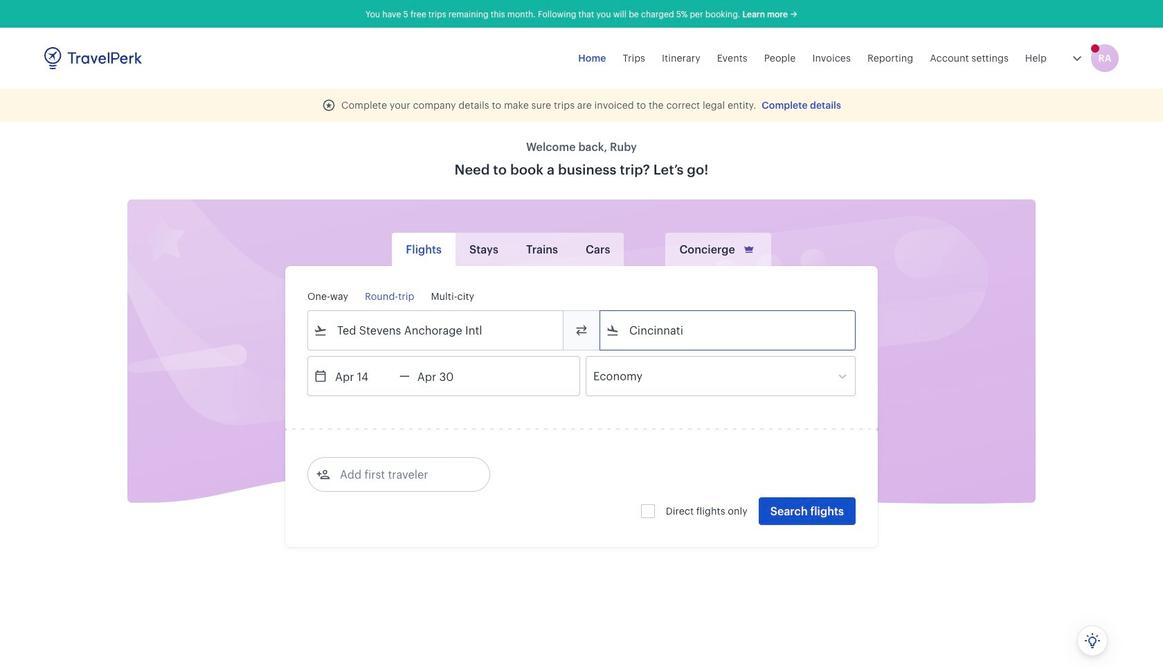 Task type: locate. For each thing, give the bounding box(es) containing it.
To search field
[[620, 319, 837, 341]]



Task type: describe. For each thing, give the bounding box(es) containing it.
Return text field
[[410, 357, 482, 396]]

From search field
[[328, 319, 545, 341]]

Add first traveler search field
[[330, 463, 474, 486]]

Depart text field
[[328, 357, 400, 396]]



Task type: vqa. For each thing, say whether or not it's contained in the screenshot.
Return text box
yes



